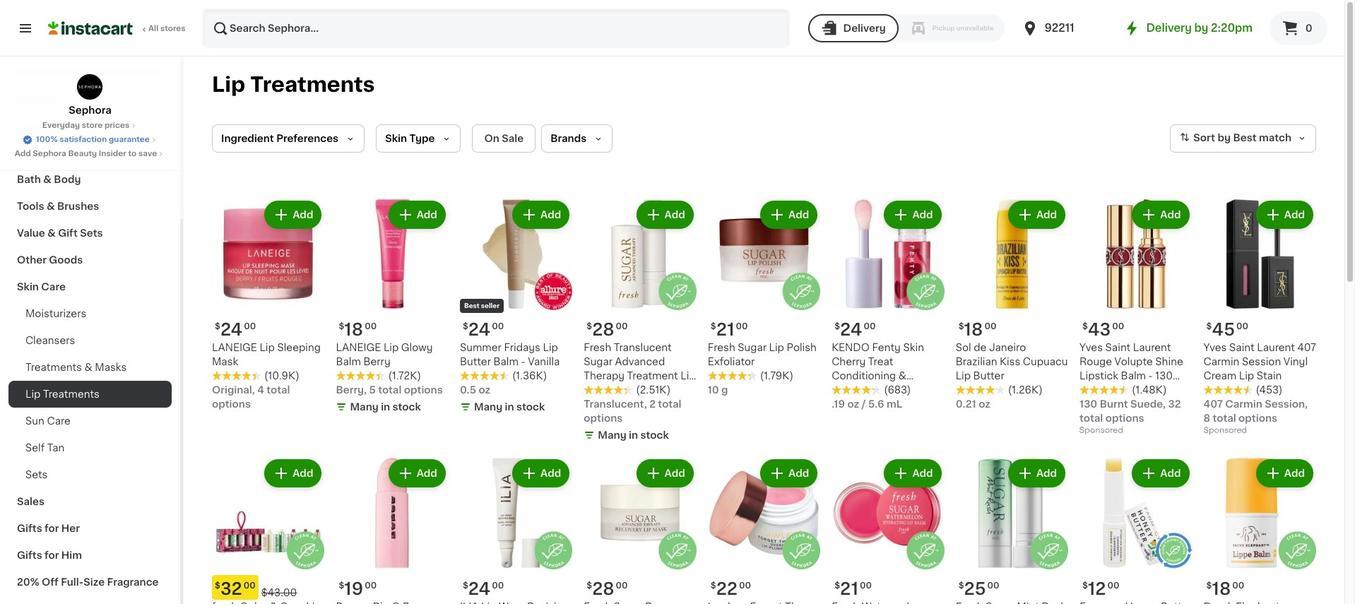 Task type: vqa. For each thing, say whether or not it's contained in the screenshot.


Task type: locate. For each thing, give the bounding box(es) containing it.
1 horizontal spatial many in stock
[[474, 403, 545, 412]]

0 horizontal spatial beauty
[[68, 150, 97, 158]]

0 horizontal spatial laurent
[[1134, 343, 1172, 353]]

0 vertical spatial $ 28 00
[[587, 322, 628, 338]]

sponsored badge image down 130 burnt suede, 32 total options
[[1080, 427, 1123, 435]]

holiday
[[17, 67, 56, 77]]

options inside translucent, 2 total options
[[584, 414, 623, 424]]

0 vertical spatial best
[[1234, 133, 1257, 143]]

1 vertical spatial 28
[[592, 581, 615, 597]]

00 inside $ 22 00
[[739, 582, 751, 590]]

& for brushes
[[47, 201, 55, 211]]

None search field
[[202, 8, 790, 48]]

treatments & masks link
[[8, 354, 172, 381]]

sponsored badge image
[[1080, 427, 1123, 435], [1204, 427, 1247, 435]]

beauty down satisfaction
[[68, 150, 97, 158]]

1 horizontal spatial 407
[[1298, 343, 1317, 353]]

options down (1.72k) at bottom
[[404, 386, 443, 395]]

2 horizontal spatial many in stock
[[598, 431, 669, 441]]

care up 'moisturizers'
[[41, 282, 66, 292]]

value
[[17, 228, 45, 238]]

lip up vanilla
[[543, 343, 558, 353]]

laneige inside laneige lip sleeping mask
[[212, 343, 257, 353]]

total inside translucent, 2 total options
[[658, 400, 682, 410]]

saint
[[1106, 343, 1131, 353], [1230, 343, 1255, 353]]

0 vertical spatial carmin
[[1204, 357, 1240, 367]]

0 horizontal spatial 32
[[220, 581, 242, 597]]

1 horizontal spatial laurent
[[1258, 343, 1296, 353]]

0 horizontal spatial fragrance
[[17, 148, 69, 158]]

0 horizontal spatial $ 18 00
[[339, 322, 377, 338]]

1 horizontal spatial fragrance
[[107, 577, 159, 587]]

holiday party ready beauty link
[[8, 59, 172, 86]]

0 vertical spatial beauty
[[124, 67, 161, 77]]

balm inside fresh translucent sugar advanced therapy treatment lip balm
[[584, 386, 609, 395]]

fresh translucent sugar advanced therapy treatment lip balm
[[584, 343, 696, 395]]

0 vertical spatial gifts
[[17, 524, 42, 534]]

407 up vinyl
[[1298, 343, 1317, 353]]

1 vertical spatial carmin
[[1226, 400, 1263, 410]]

lip inside summer fridays lip butter balm - vanilla
[[543, 343, 558, 353]]

many for 28
[[598, 431, 627, 441]]

gifts for him link
[[8, 542, 172, 569]]

1 vertical spatial lip treatments
[[25, 389, 100, 399]]

0.5 oz
[[460, 386, 491, 395]]

care right sun at the left of the page
[[47, 416, 71, 426]]

fragrance inside fragrance link
[[17, 148, 69, 158]]

2 yves from the left
[[1204, 343, 1227, 353]]

stock down 2
[[641, 431, 669, 441]]

0 horizontal spatial yves
[[1080, 343, 1103, 353]]

24 for laneige
[[220, 322, 243, 338]]

saint up the volupte
[[1106, 343, 1131, 353]]

laurent inside yves saint laurent 407 carmin session vinyl cream lip stain
[[1258, 343, 1296, 353]]

0 horizontal spatial skin
[[17, 282, 39, 292]]

1 vertical spatial -
[[1149, 371, 1153, 381]]

1 gifts from the top
[[17, 524, 42, 534]]

32 left the $43.00
[[220, 581, 242, 597]]

treatments
[[250, 74, 375, 95], [25, 363, 82, 372], [43, 389, 100, 399]]

treatments down 'cleansers'
[[25, 363, 82, 372]]

lip right the treatment
[[681, 371, 696, 381]]

1 vertical spatial fragrance
[[107, 577, 159, 587]]

lip left sleeping
[[260, 343, 275, 353]]

delivery inside button
[[844, 23, 886, 33]]

summer fridays lip butter balm - vanilla
[[460, 343, 560, 367]]

skin care link
[[8, 274, 172, 300]]

oz right the 0.5
[[479, 386, 491, 395]]

1 horizontal spatial 18
[[964, 322, 983, 338]]

brazilian
[[956, 357, 998, 367]]

24 for summer
[[468, 322, 491, 338]]

sephora link
[[69, 74, 111, 117]]

1 sponsored badge image from the left
[[1080, 427, 1123, 435]]

1 horizontal spatial many
[[474, 403, 503, 412]]

0 vertical spatial for
[[45, 524, 59, 534]]

0 vertical spatial by
[[1195, 23, 1209, 33]]

balm down fridays
[[494, 357, 519, 367]]

0 horizontal spatial stock
[[393, 402, 421, 412]]

laurent up shine at the right bottom
[[1134, 343, 1172, 353]]

yves inside yves saint laurent 407 carmin session vinyl cream lip stain
[[1204, 343, 1227, 353]]

0 button
[[1270, 11, 1328, 45]]

0 horizontal spatial sugar
[[584, 357, 613, 367]]

1 vertical spatial skin
[[17, 282, 39, 292]]

130
[[1156, 371, 1173, 381], [1080, 400, 1098, 410]]

butter down summer in the left of the page
[[460, 357, 491, 367]]

laurent up session
[[1258, 343, 1296, 353]]

100% satisfaction guarantee
[[36, 136, 150, 143]]

instacart logo image
[[48, 20, 133, 37]]

laneige inside laneige lip glowy balm berry
[[336, 343, 381, 353]]

sephora up store
[[69, 105, 111, 115]]

ingredient preferences button
[[212, 124, 365, 153]]

by inside delivery by 2:20pm link
[[1195, 23, 1209, 33]]

$ 18 00 for laneige
[[339, 322, 377, 338]]

12
[[1089, 581, 1107, 597]]

treatments down treatments & masks
[[43, 389, 100, 399]]

fragrance down 100%
[[17, 148, 69, 158]]

self tan
[[25, 443, 64, 453]]

- inside yves saint laurent rouge volupte shine lipstick balm - 130 burnt suede
[[1149, 371, 1153, 381]]

for left him
[[45, 551, 59, 561]]

1 horizontal spatial laneige
[[336, 343, 381, 353]]

$ inside $ 12 00
[[1083, 582, 1089, 590]]

ready
[[89, 67, 122, 77]]

.19 oz / 5.6 ml
[[832, 400, 903, 410]]

yves for 45
[[1204, 343, 1227, 353]]

0 vertical spatial -
[[521, 357, 526, 367]]

laneige lip sleeping mask
[[212, 343, 321, 367]]

1 saint from the left
[[1106, 343, 1131, 353]]

sets right gift
[[80, 228, 103, 238]]

& up (683)
[[899, 371, 907, 381]]

0 vertical spatial 407
[[1298, 343, 1317, 353]]

best for best seller
[[464, 303, 480, 309]]

on
[[484, 134, 500, 143]]

burnt down lipstick
[[1080, 386, 1107, 395]]

0 horizontal spatial -
[[521, 357, 526, 367]]

janeiro
[[989, 343, 1026, 353]]

by right the sort
[[1218, 133, 1231, 143]]

0 horizontal spatial 18
[[344, 322, 363, 338]]

sephora logo image
[[77, 74, 104, 100]]

1 laneige from the left
[[212, 343, 257, 353]]

lip left oil on the bottom right
[[906, 386, 921, 395]]

2 for from the top
[[45, 551, 59, 561]]

by inside best match sort by field
[[1218, 133, 1231, 143]]

skin for skin care
[[17, 282, 39, 292]]

0 horizontal spatial saint
[[1106, 343, 1131, 353]]

lip inside fresh translucent sugar advanced therapy treatment lip balm
[[681, 371, 696, 381]]

20%
[[17, 577, 39, 587]]

carmin up cream
[[1204, 357, 1240, 367]]

many down translucent,
[[598, 431, 627, 441]]

beauty inside "holiday party ready beauty" link
[[124, 67, 161, 77]]

1 horizontal spatial $ 21 00
[[835, 581, 872, 597]]

0 vertical spatial sugar
[[738, 343, 767, 353]]

0 vertical spatial 32
[[1169, 400, 1181, 410]]

product group containing 25
[[956, 457, 1069, 604]]

2 horizontal spatial in
[[629, 431, 638, 441]]

tools & brushes link
[[8, 193, 172, 220]]

$ 18 00
[[339, 322, 377, 338], [959, 322, 997, 338], [1207, 581, 1245, 597]]

$ 24 00 for summer
[[463, 322, 504, 338]]

00 inside $ 12 00
[[1108, 582, 1120, 590]]

many in stock down the (1.36k)
[[474, 403, 545, 412]]

oz right 0.21
[[979, 400, 991, 410]]

oz for 0.21
[[979, 400, 991, 410]]

2 gifts from the top
[[17, 551, 42, 561]]

fresh up exfoliator
[[708, 343, 736, 353]]

$ inside $ 25 00
[[959, 582, 964, 590]]

saint inside yves saint laurent 407 carmin session vinyl cream lip stain
[[1230, 343, 1255, 353]]

1 vertical spatial 130
[[1080, 400, 1098, 410]]

lip down session
[[1240, 371, 1255, 381]]

delivery
[[1147, 23, 1192, 33], [844, 23, 886, 33]]

hair
[[17, 121, 38, 131]]

sugar up exfoliator
[[738, 343, 767, 353]]

1 for from the top
[[45, 524, 59, 534]]

sephora down 100%
[[33, 150, 66, 158]]

best inside field
[[1234, 133, 1257, 143]]

1 horizontal spatial -
[[1149, 371, 1153, 381]]

1 horizontal spatial $ 18 00
[[959, 322, 997, 338]]

1 vertical spatial 407
[[1204, 400, 1223, 410]]

& for masks
[[84, 363, 92, 372]]

2 horizontal spatial 18
[[1213, 581, 1232, 597]]

1 vertical spatial burnt
[[1100, 400, 1129, 410]]

preferences
[[276, 134, 339, 143]]

best left seller
[[464, 303, 480, 309]]

2 vertical spatial care
[[47, 416, 71, 426]]

on sale button
[[472, 124, 536, 153]]

skin left type
[[385, 134, 407, 143]]

laneige up mask
[[212, 343, 257, 353]]

saint inside yves saint laurent rouge volupte shine lipstick balm - 130 burnt suede
[[1106, 343, 1131, 353]]

20% off full-size fragrance link
[[8, 569, 172, 596]]

$ 12 00
[[1083, 581, 1120, 597]]

masks
[[95, 363, 127, 372]]

product group
[[212, 198, 325, 412], [336, 198, 449, 417], [460, 198, 573, 417], [584, 198, 697, 446], [708, 198, 821, 398], [832, 198, 945, 412], [956, 198, 1069, 412], [1080, 198, 1193, 439], [1204, 198, 1317, 439], [212, 457, 325, 604], [336, 457, 449, 604], [460, 457, 573, 604], [584, 457, 697, 604], [708, 457, 821, 604], [832, 457, 945, 604], [956, 457, 1069, 604], [1080, 457, 1193, 604], [1204, 457, 1317, 604]]

lip treatments down treatments & masks
[[25, 389, 100, 399]]

everyday store prices link
[[42, 120, 138, 131]]

ingredient preferences
[[221, 134, 339, 143]]

options inside original, 4 total options
[[212, 400, 251, 410]]

skin right fenty
[[904, 343, 924, 353]]

in down translucent, 2 total options
[[629, 431, 638, 441]]

for left her at the bottom of the page
[[45, 524, 59, 534]]

& left gift
[[47, 228, 56, 238]]

1 horizontal spatial by
[[1218, 133, 1231, 143]]

1 fresh from the left
[[584, 343, 612, 353]]

other
[[17, 255, 47, 265]]

00 inside $ 32 00
[[244, 582, 256, 590]]

407 inside yves saint laurent 407 carmin session vinyl cream lip stain
[[1298, 343, 1317, 353]]

2 sponsored badge image from the left
[[1204, 427, 1247, 435]]

sponsored badge image down 8
[[1204, 427, 1247, 435]]

$ 24 00 for kendo
[[835, 322, 876, 338]]

21
[[716, 322, 735, 338], [840, 581, 859, 597]]

many down "0.5 oz"
[[474, 403, 503, 412]]

many in stock down translucent, 2 total options
[[598, 431, 669, 441]]

0 horizontal spatial lip treatments
[[25, 389, 100, 399]]

beauty right ready
[[124, 67, 161, 77]]

yves inside yves saint laurent rouge volupte shine lipstick balm - 130 burnt suede
[[1080, 343, 1103, 353]]

2 horizontal spatial oz
[[979, 400, 991, 410]]

yves down 45
[[1204, 343, 1227, 353]]

carmin down '(453)'
[[1226, 400, 1263, 410]]

stock down the (1.36k)
[[517, 403, 545, 412]]

fragrance inside 20% off full-size fragrance link
[[107, 577, 159, 587]]

stock for 18
[[393, 402, 421, 412]]

1 horizontal spatial lip treatments
[[212, 74, 375, 95]]

0 vertical spatial 21
[[716, 322, 735, 338]]

1 horizontal spatial in
[[505, 403, 514, 412]]

2 laurent from the left
[[1258, 343, 1296, 353]]

in down the (1.36k)
[[505, 403, 514, 412]]

gifts for gifts for her
[[17, 524, 42, 534]]

24
[[220, 322, 243, 338], [840, 322, 863, 338], [468, 322, 491, 338], [468, 581, 491, 597]]

& right bath
[[43, 175, 52, 184]]

0 vertical spatial 130
[[1156, 371, 1173, 381]]

sugar inside fresh sugar lip polish exfoliator
[[738, 343, 767, 353]]

butter inside sol de janeiro brazilian kiss cupuacu lip butter
[[974, 371, 1005, 381]]

service type group
[[808, 14, 1005, 42]]

1 horizontal spatial best
[[1234, 133, 1257, 143]]

- up (1.48k)
[[1149, 371, 1153, 381]]

many for 18
[[350, 402, 379, 412]]

skin inside dropdown button
[[385, 134, 407, 143]]

2 horizontal spatial stock
[[641, 431, 669, 441]]

sales link
[[8, 488, 172, 515]]

32
[[1169, 400, 1181, 410], [220, 581, 242, 597]]

(1.79k)
[[760, 371, 794, 381]]

volupte
[[1115, 357, 1153, 367]]

0 vertical spatial burnt
[[1080, 386, 1107, 395]]

balm down the volupte
[[1121, 371, 1146, 381]]

(1.26k)
[[1008, 386, 1043, 395]]

1 horizontal spatial 130
[[1156, 371, 1173, 381]]

self
[[25, 443, 45, 453]]

butter down brazilian
[[974, 371, 1005, 381]]

bath & body
[[17, 175, 81, 184]]

yves up rouge
[[1080, 343, 1103, 353]]

1 horizontal spatial skin
[[385, 134, 407, 143]]

care for sun care
[[47, 416, 71, 426]]

1 horizontal spatial 32
[[1169, 400, 1181, 410]]

1 vertical spatial beauty
[[68, 150, 97, 158]]

2 fresh from the left
[[708, 343, 736, 353]]

guarantee
[[109, 136, 150, 143]]

by left 2:20pm
[[1195, 23, 1209, 33]]

total inside original, 4 total options
[[267, 386, 290, 395]]

0 vertical spatial sephora
[[69, 105, 111, 115]]

burnt down suede
[[1100, 400, 1129, 410]]

stock for 28
[[641, 431, 669, 441]]

0 horizontal spatial fresh
[[584, 343, 612, 353]]

stock
[[393, 402, 421, 412], [517, 403, 545, 412], [641, 431, 669, 441]]

fragrance right size
[[107, 577, 159, 587]]

$ inside $ 32 00
[[215, 582, 220, 590]]

kendo
[[832, 343, 870, 353]]

skin down other
[[17, 282, 39, 292]]

1 vertical spatial $ 28 00
[[587, 581, 628, 597]]

0 horizontal spatial 407
[[1204, 400, 1223, 410]]

many in stock down berry, 5 total options
[[350, 402, 421, 412]]

delivery for delivery
[[844, 23, 886, 33]]

0 vertical spatial skin
[[385, 134, 407, 143]]

1 horizontal spatial 21
[[840, 581, 859, 597]]

stock down berry, 5 total options
[[393, 402, 421, 412]]

add button
[[266, 202, 321, 228], [390, 202, 445, 228], [514, 202, 569, 228], [638, 202, 693, 228], [762, 202, 817, 228], [886, 202, 941, 228], [1010, 202, 1065, 228], [1134, 202, 1189, 228], [1258, 202, 1313, 228], [266, 461, 321, 487], [390, 461, 445, 487], [514, 461, 569, 487], [638, 461, 693, 487], [762, 461, 817, 487], [886, 461, 941, 487], [1010, 461, 1065, 487], [1134, 461, 1189, 487], [1258, 461, 1313, 487]]

bath
[[17, 175, 41, 184]]

1 vertical spatial gifts
[[17, 551, 42, 561]]

glowy
[[401, 343, 433, 353]]

balm inside yves saint laurent rouge volupte shine lipstick balm - 130 burnt suede
[[1121, 371, 1146, 381]]

in down berry, 5 total options
[[381, 402, 390, 412]]

many in stock for 18
[[350, 402, 421, 412]]

1 vertical spatial for
[[45, 551, 59, 561]]

oz left /
[[848, 400, 860, 410]]

total right 5
[[378, 386, 402, 395]]

options down original,
[[212, 400, 251, 410]]

92211 button
[[1022, 8, 1107, 48]]

balm down therapy at the bottom left of page
[[584, 386, 609, 395]]

saint down $ 45 00
[[1230, 343, 1255, 353]]

00 inside $ 25 00
[[988, 582, 1000, 590]]

1 laurent from the left
[[1134, 343, 1172, 353]]

$
[[215, 323, 220, 331], [339, 323, 344, 331], [587, 323, 592, 331], [835, 323, 840, 331], [1083, 323, 1089, 331], [463, 323, 468, 331], [711, 323, 716, 331], [959, 323, 964, 331], [1207, 323, 1213, 331], [215, 582, 220, 590], [339, 582, 344, 590], [587, 582, 592, 590], [835, 582, 840, 590], [1083, 582, 1089, 590], [463, 582, 468, 590], [711, 582, 716, 590], [959, 582, 964, 590], [1207, 582, 1213, 590]]

total right 2
[[658, 400, 682, 410]]

407 up 8
[[1204, 400, 1223, 410]]

fresh up therapy at the bottom left of page
[[584, 343, 612, 353]]

1 horizontal spatial saint
[[1230, 343, 1255, 353]]

10 g
[[708, 386, 728, 395]]

laurent inside yves saint laurent rouge volupte shine lipstick balm - 130 burnt suede
[[1134, 343, 1172, 353]]

other goods
[[17, 255, 83, 265]]

treat
[[869, 357, 894, 367]]

session,
[[1265, 400, 1308, 410]]

$ 24 00 for laneige
[[215, 322, 256, 338]]

translucent,
[[584, 400, 647, 410]]

2 laneige from the left
[[336, 343, 381, 353]]

in for 24
[[505, 403, 514, 412]]

0 horizontal spatial laneige
[[212, 343, 257, 353]]

fresh inside fresh sugar lip polish exfoliator
[[708, 343, 736, 353]]

sponsored badge image for 45
[[1204, 427, 1247, 435]]

gifts for her
[[17, 524, 80, 534]]

0 horizontal spatial butter
[[460, 357, 491, 367]]

1 28 from the top
[[592, 322, 615, 338]]

32 inside "element"
[[220, 581, 242, 597]]

care up 100%
[[40, 121, 65, 131]]

suede
[[1110, 386, 1142, 395]]

2:20pm
[[1211, 23, 1253, 33]]

- inside summer fridays lip butter balm - vanilla
[[521, 357, 526, 367]]

skin inside kendo fenty skin cherry treat conditioning & strengthening lip oil
[[904, 343, 924, 353]]

0 vertical spatial butter
[[460, 357, 491, 367]]

hair care
[[17, 121, 65, 131]]

tools & brushes
[[17, 201, 99, 211]]

everyday
[[42, 122, 80, 129]]

party
[[59, 67, 86, 77]]

1 horizontal spatial oz
[[848, 400, 860, 410]]

store
[[82, 122, 103, 129]]

& right tools on the left of the page
[[47, 201, 55, 211]]

insider
[[99, 150, 126, 158]]

10
[[708, 386, 719, 395]]

best left "match"
[[1234, 133, 1257, 143]]

32 right suede,
[[1169, 400, 1181, 410]]

00 inside $ 19 00
[[365, 582, 377, 590]]

& left masks
[[84, 363, 92, 372]]

2 horizontal spatial many
[[598, 431, 627, 441]]

1 horizontal spatial beauty
[[124, 67, 161, 77]]

1 horizontal spatial sephora
[[69, 105, 111, 115]]

1 horizontal spatial butter
[[974, 371, 1005, 381]]

130 down lipstick
[[1080, 400, 1098, 410]]

balm up berry,
[[336, 357, 361, 367]]

&
[[43, 175, 52, 184], [47, 201, 55, 211], [47, 228, 56, 238], [84, 363, 92, 372], [899, 371, 907, 381]]

1 vertical spatial care
[[41, 282, 66, 292]]

1 vertical spatial $ 21 00
[[835, 581, 872, 597]]

130 down shine at the right bottom
[[1156, 371, 1173, 381]]

shine
[[1156, 357, 1184, 367]]

treatments up preferences
[[250, 74, 375, 95]]

0 vertical spatial 28
[[592, 322, 615, 338]]

saint for 43
[[1106, 343, 1131, 353]]

& for body
[[43, 175, 52, 184]]

00 inside $ 43 00
[[1113, 323, 1125, 331]]

lip treatments up ingredient preferences dropdown button
[[212, 74, 375, 95]]

sets down self
[[25, 470, 48, 480]]

1 vertical spatial sugar
[[584, 357, 613, 367]]

0 vertical spatial fragrance
[[17, 148, 69, 158]]

laneige up berry
[[336, 343, 381, 353]]

saint for 45
[[1230, 343, 1255, 353]]

& inside "link"
[[47, 201, 55, 211]]

gifts up 20%
[[17, 551, 42, 561]]

options down translucent,
[[584, 414, 623, 424]]

tools
[[17, 201, 44, 211]]

& inside kendo fenty skin cherry treat conditioning & strengthening lip oil
[[899, 371, 907, 381]]

1 vertical spatial by
[[1218, 133, 1231, 143]]

1 vertical spatial sets
[[25, 470, 48, 480]]

0 vertical spatial $ 21 00
[[711, 322, 748, 338]]

moisturizers
[[25, 309, 87, 319]]

carmin
[[1204, 357, 1240, 367], [1226, 400, 1263, 410]]

oz for 0.5
[[479, 386, 491, 395]]

options down '(453)'
[[1239, 414, 1278, 424]]

2 horizontal spatial skin
[[904, 343, 924, 353]]

0 vertical spatial sets
[[80, 228, 103, 238]]

1 horizontal spatial sponsored badge image
[[1204, 427, 1247, 435]]

total for 18
[[378, 386, 402, 395]]

product group containing 32
[[212, 457, 325, 604]]

total down (10.9k)
[[267, 386, 290, 395]]

1 yves from the left
[[1080, 343, 1103, 353]]

0 horizontal spatial many
[[350, 402, 379, 412]]

product group containing 19
[[336, 457, 449, 604]]

2 saint from the left
[[1230, 343, 1255, 353]]

fresh inside fresh translucent sugar advanced therapy treatment lip balm
[[584, 343, 612, 353]]

0 vertical spatial care
[[40, 121, 65, 131]]

best for best match
[[1234, 133, 1257, 143]]

save
[[139, 150, 157, 158]]

laurent for 45
[[1258, 343, 1296, 353]]

- down fridays
[[521, 357, 526, 367]]

gifts
[[17, 524, 42, 534], [17, 551, 42, 561]]

bath & body link
[[8, 166, 172, 193]]

0 horizontal spatial delivery
[[844, 23, 886, 33]]

lip up berry
[[384, 343, 399, 353]]

0.5
[[460, 386, 476, 395]]

in
[[381, 402, 390, 412], [505, 403, 514, 412], [629, 431, 638, 441]]

lip down brazilian
[[956, 371, 971, 381]]

gifts down 'sales' at the left bottom of page
[[17, 524, 42, 534]]

1 vertical spatial butter
[[974, 371, 1005, 381]]

kiss
[[1000, 357, 1021, 367]]

sephora
[[69, 105, 111, 115], [33, 150, 66, 158]]

2 vertical spatial skin
[[904, 343, 924, 353]]

many down 5
[[350, 402, 379, 412]]

1 vertical spatial 32
[[220, 581, 242, 597]]

407 carmin session, 8 total options
[[1204, 400, 1308, 424]]

lip left "polish"
[[769, 343, 785, 353]]

delivery button
[[808, 14, 899, 42]]

total right 8
[[1213, 414, 1237, 424]]

sugar up therapy at the bottom left of page
[[584, 357, 613, 367]]

total down lipstick
[[1080, 414, 1104, 424]]

options down suede,
[[1106, 414, 1145, 424]]



Task type: describe. For each thing, give the bounding box(es) containing it.
all stores
[[148, 25, 186, 33]]

total inside 130 burnt suede, 32 total options
[[1080, 414, 1104, 424]]

beauty inside add sephora beauty insider to save link
[[68, 150, 97, 158]]

laneige for 24
[[212, 343, 257, 353]]

cleansers link
[[8, 327, 172, 354]]

options for 24
[[212, 400, 251, 410]]

fenty
[[873, 343, 901, 353]]

cleansers
[[25, 336, 75, 346]]

her
[[61, 524, 80, 534]]

yves for 43
[[1080, 343, 1103, 353]]

sun
[[25, 416, 44, 426]]

options for 18
[[404, 386, 443, 395]]

1 $ 28 00 from the top
[[587, 322, 628, 338]]

carmin inside the 407 carmin session, 8 total options
[[1226, 400, 1263, 410]]

care for hair care
[[40, 121, 65, 131]]

5
[[369, 386, 376, 395]]

00 inside $ 45 00
[[1237, 323, 1249, 331]]

(1.48k)
[[1132, 386, 1167, 395]]

0 horizontal spatial sets
[[25, 470, 48, 480]]

exfoliator
[[708, 357, 755, 367]]

8
[[1204, 414, 1211, 424]]

total inside the 407 carmin session, 8 total options
[[1213, 414, 1237, 424]]

22
[[716, 581, 738, 597]]

sponsored badge image for 43
[[1080, 427, 1123, 435]]

sugar inside fresh translucent sugar advanced therapy treatment lip balm
[[584, 357, 613, 367]]

burnt inside 130 burnt suede, 32 total options
[[1100, 400, 1129, 410]]

gifts for gifts for him
[[17, 551, 42, 561]]

2 $ 28 00 from the top
[[587, 581, 628, 597]]

ml
[[887, 400, 903, 410]]

laurent for 43
[[1134, 343, 1172, 353]]

delivery for delivery by 2:20pm
[[1147, 23, 1192, 33]]

in for 28
[[629, 431, 638, 441]]

$32.00 original price: $43.00 element
[[212, 575, 325, 600]]

lip inside sol de janeiro brazilian kiss cupuacu lip butter
[[956, 371, 971, 381]]

lip inside laneige lip sleeping mask
[[260, 343, 275, 353]]

original,
[[212, 386, 255, 395]]

1 vertical spatial sephora
[[33, 150, 66, 158]]

add sephora beauty insider to save
[[15, 150, 157, 158]]

everyday store prices
[[42, 122, 130, 129]]

lip treatments link
[[8, 381, 172, 408]]

25
[[964, 581, 986, 597]]

rouge
[[1080, 357, 1113, 367]]

24 for kendo
[[840, 322, 863, 338]]

1 horizontal spatial sets
[[80, 228, 103, 238]]

0 horizontal spatial 21
[[716, 322, 735, 338]]

gifts for her link
[[8, 515, 172, 542]]

for for him
[[45, 551, 59, 561]]

4
[[257, 386, 264, 395]]

summer
[[460, 343, 502, 353]]

& for gift
[[47, 228, 56, 238]]

(2.51k)
[[636, 386, 671, 395]]

2 vertical spatial treatments
[[43, 389, 100, 399]]

total for 28
[[658, 400, 682, 410]]

43
[[1089, 322, 1111, 338]]

de
[[974, 343, 987, 353]]

1 vertical spatial 21
[[840, 581, 859, 597]]

100% satisfaction guarantee button
[[22, 131, 158, 146]]

5.6
[[869, 400, 885, 410]]

treatment
[[627, 371, 678, 381]]

0.21 oz
[[956, 400, 991, 410]]

size
[[84, 577, 105, 587]]

many in stock for 24
[[474, 403, 545, 412]]

2 28 from the top
[[592, 581, 615, 597]]

$ 45 00
[[1207, 322, 1249, 338]]

self tan link
[[8, 435, 172, 462]]

0 vertical spatial treatments
[[250, 74, 375, 95]]

sort by
[[1194, 133, 1231, 143]]

fresh sugar lip polish exfoliator
[[708, 343, 817, 367]]

1 vertical spatial treatments
[[25, 363, 82, 372]]

skin care
[[17, 282, 66, 292]]

hair care link
[[8, 112, 172, 139]]

value & gift sets link
[[8, 220, 172, 247]]

(1.72k)
[[388, 371, 421, 381]]

by for delivery
[[1195, 23, 1209, 33]]

(10.9k)
[[264, 371, 300, 381]]

balm inside laneige lip glowy balm berry
[[336, 357, 361, 367]]

many in stock for 28
[[598, 431, 669, 441]]

options inside the 407 carmin session, 8 total options
[[1239, 414, 1278, 424]]

$ inside $ 45 00
[[1207, 323, 1213, 331]]

oz for .19
[[848, 400, 860, 410]]

best seller
[[464, 303, 500, 309]]

$ 18 00 for sol
[[959, 322, 997, 338]]

lip up sun at the left of the page
[[25, 389, 41, 399]]

0 vertical spatial lip treatments
[[212, 74, 375, 95]]

0
[[1306, 23, 1313, 33]]

options for 28
[[584, 414, 623, 424]]

value & gift sets
[[17, 228, 103, 238]]

/
[[862, 400, 866, 410]]

for for her
[[45, 524, 59, 534]]

treatments & masks
[[25, 363, 127, 372]]

sleeping
[[277, 343, 321, 353]]

total for 24
[[267, 386, 290, 395]]

0 horizontal spatial $ 21 00
[[711, 322, 748, 338]]

fresh for 21
[[708, 343, 736, 353]]

lipstick
[[1080, 371, 1119, 381]]

match
[[1260, 133, 1292, 143]]

by for sort
[[1218, 133, 1231, 143]]

off
[[42, 577, 58, 587]]

130 inside 130 burnt suede, 32 total options
[[1080, 400, 1098, 410]]

all stores link
[[48, 8, 187, 48]]

g
[[722, 386, 728, 395]]

lip up ingredient
[[212, 74, 245, 95]]

2 horizontal spatial $ 18 00
[[1207, 581, 1245, 597]]

fresh for 28
[[584, 343, 612, 353]]

berry, 5 total options
[[336, 386, 443, 395]]

skin type
[[385, 134, 435, 143]]

19
[[344, 581, 364, 597]]

many for 24
[[474, 403, 503, 412]]

407 inside the 407 carmin session, 8 total options
[[1204, 400, 1223, 410]]

strengthening
[[832, 386, 903, 395]]

sol
[[956, 343, 972, 353]]

18 for laneige
[[344, 322, 363, 338]]

holiday party ready beauty
[[17, 67, 161, 77]]

sort
[[1194, 133, 1216, 143]]

makeup link
[[8, 86, 172, 112]]

sales
[[17, 497, 45, 507]]

lip inside kendo fenty skin cherry treat conditioning & strengthening lip oil
[[906, 386, 921, 395]]

fragrance link
[[8, 139, 172, 166]]

Search field
[[204, 10, 788, 47]]

stock for 24
[[517, 403, 545, 412]]

oil
[[923, 386, 937, 395]]

$ inside $ 19 00
[[339, 582, 344, 590]]

lip inside yves saint laurent 407 carmin session vinyl cream lip stain
[[1240, 371, 1255, 381]]

product group containing 45
[[1204, 198, 1317, 439]]

berry,
[[336, 386, 367, 395]]

balm inside summer fridays lip butter balm - vanilla
[[494, 357, 519, 367]]

on sale
[[484, 134, 524, 143]]

130 burnt suede, 32 total options
[[1080, 400, 1181, 424]]

lip inside fresh sugar lip polish exfoliator
[[769, 343, 785, 353]]

product group containing 43
[[1080, 198, 1193, 439]]

product group containing 12
[[1080, 457, 1193, 604]]

$ 19 00
[[339, 581, 377, 597]]

advanced
[[615, 357, 665, 367]]

sale
[[502, 134, 524, 143]]

$ inside $ 22 00
[[711, 582, 716, 590]]

laneige for 18
[[336, 343, 381, 353]]

20% off full-size fragrance
[[17, 577, 159, 587]]

mask
[[212, 357, 238, 367]]

other goods link
[[8, 247, 172, 274]]

skin for skin type
[[385, 134, 407, 143]]

butter inside summer fridays lip butter balm - vanilla
[[460, 357, 491, 367]]

care for skin care
[[41, 282, 66, 292]]

32 inside 130 burnt suede, 32 total options
[[1169, 400, 1181, 410]]

goods
[[49, 255, 83, 265]]

burnt inside yves saint laurent rouge volupte shine lipstick balm - 130 burnt suede
[[1080, 386, 1107, 395]]

original, 4 total options
[[212, 386, 290, 410]]

options inside 130 burnt suede, 32 total options
[[1106, 414, 1145, 424]]

lip treatments inside lip treatments link
[[25, 389, 100, 399]]

yves saint laurent rouge volupte shine lipstick balm - 130 burnt suede
[[1080, 343, 1184, 395]]

2
[[650, 400, 656, 410]]

product group containing 22
[[708, 457, 821, 604]]

Best match Sort by field
[[1171, 124, 1317, 153]]

.19
[[832, 400, 845, 410]]

in for 18
[[381, 402, 390, 412]]

stain
[[1257, 371, 1282, 381]]

(1.36k)
[[512, 371, 547, 381]]

130 inside yves saint laurent rouge volupte shine lipstick balm - 130 burnt suede
[[1156, 371, 1173, 381]]

session
[[1243, 357, 1282, 367]]

carmin inside yves saint laurent 407 carmin session vinyl cream lip stain
[[1204, 357, 1240, 367]]

cupuacu
[[1023, 357, 1068, 367]]

lip inside laneige lip glowy balm berry
[[384, 343, 399, 353]]

brushes
[[57, 201, 99, 211]]

brands button
[[542, 124, 613, 153]]

full-
[[61, 577, 84, 587]]

$ inside $ 43 00
[[1083, 323, 1089, 331]]

$ 22 00
[[711, 581, 751, 597]]

18 for sol
[[964, 322, 983, 338]]

sol de janeiro brazilian kiss cupuacu lip butter
[[956, 343, 1068, 381]]



